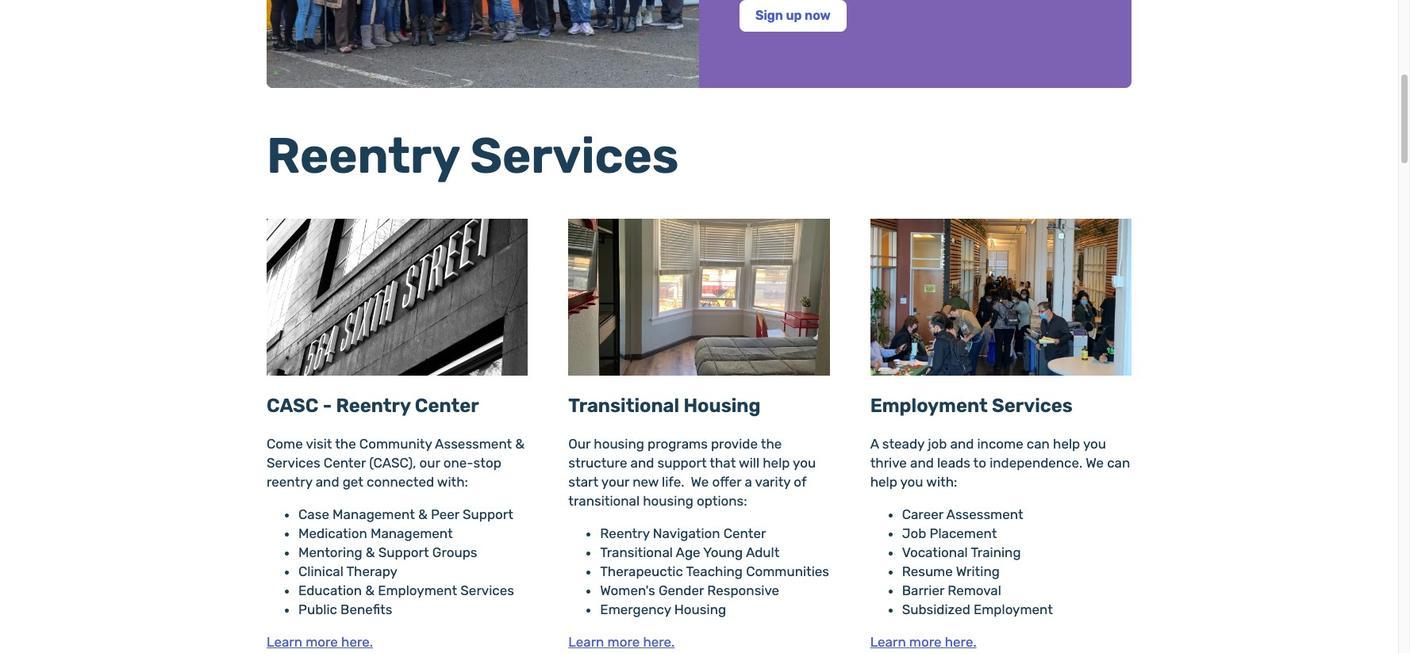 Task type: describe. For each thing, give the bounding box(es) containing it.
employment services
[[870, 395, 1073, 417]]

more for transitional
[[607, 635, 640, 650]]

steady
[[882, 436, 924, 452]]

1 vertical spatial management
[[371, 526, 453, 542]]

transitional
[[568, 493, 640, 509]]

thrive and
[[870, 455, 934, 471]]

provide
[[711, 436, 758, 452]]

0 vertical spatial help
[[1053, 436, 1080, 452]]

1 horizontal spatial center
[[415, 395, 479, 417]]

0 vertical spatial housing
[[684, 395, 761, 417]]

new
[[633, 474, 659, 490]]

benefits
[[340, 602, 392, 618]]

1 vertical spatial reentry
[[336, 395, 411, 417]]

resume
[[902, 564, 953, 580]]

therapeuctic
[[600, 564, 683, 580]]

reentry for reentry services
[[267, 127, 459, 185]]

& inside come visit the community assessment & services center (casc), our one-stop reentry and get connected with:
[[515, 436, 525, 452]]

a
[[870, 436, 879, 452]]

(casc),
[[369, 455, 416, 471]]

learn more here. link for transitional
[[568, 635, 675, 650]]

placement
[[930, 526, 997, 542]]

1 vertical spatial can
[[1107, 455, 1130, 471]]

learn more here. link for employment
[[870, 635, 977, 650]]

reentry
[[267, 474, 312, 490]]

casc group image
[[267, 0, 699, 88]]

2 vertical spatial help
[[870, 474, 897, 490]]

subsidized
[[902, 602, 970, 618]]

of
[[794, 474, 806, 490]]

to
[[973, 455, 986, 471]]

the inside our housing programs provide the structure and support that will help you start your new life.  we offer a varity of transitional housing options:
[[761, 436, 782, 452]]

removal
[[948, 583, 1001, 599]]

independence.
[[990, 455, 1083, 471]]

will
[[739, 455, 759, 471]]

we inside our housing programs provide the structure and support that will help you start your new life.  we offer a varity of transitional housing options:
[[691, 474, 709, 490]]

options:
[[697, 493, 747, 509]]

young
[[703, 545, 743, 561]]

a
[[745, 474, 752, 490]]

reentry services
[[267, 127, 679, 185]]

offer
[[712, 474, 741, 490]]

peer
[[431, 507, 459, 523]]

come visit the community assessment & services center (casc), our one-stop reentry and get connected with:
[[267, 436, 525, 490]]

clinical
[[298, 564, 344, 580]]

connected
[[367, 474, 434, 490]]

learn more here. link for casc
[[267, 635, 373, 650]]

center inside reentry navigation center transitional age young adult therapeuctic teaching communities women's gender responsive emergency housing
[[723, 526, 766, 542]]

& up therapy
[[366, 545, 375, 561]]

center inside come visit the community assessment & services center (casc), our one-stop reentry and get connected with:
[[324, 455, 366, 471]]

casc - reentry center
[[267, 395, 479, 417]]

assessment inside come visit the community assessment & services center (casc), our one-stop reentry and get connected with:
[[435, 436, 512, 452]]

teaching
[[686, 564, 743, 580]]

services inside come visit the community assessment & services center (casc), our one-stop reentry and get connected with:
[[267, 455, 320, 471]]

training
[[971, 545, 1021, 561]]

sign up now link
[[740, 0, 847, 31]]

gender
[[659, 583, 704, 599]]

learn more here. for casc
[[267, 635, 373, 650]]

mentoring
[[298, 545, 362, 561]]

1 horizontal spatial you
[[900, 474, 923, 490]]

therapy
[[346, 564, 397, 580]]

that
[[710, 455, 736, 471]]

varity
[[755, 474, 791, 490]]

more for employment
[[909, 635, 942, 650]]

& down therapy
[[365, 583, 375, 599]]

0 vertical spatial management
[[333, 507, 415, 523]]

our
[[568, 436, 590, 452]]

sign up now
[[755, 8, 831, 23]]

communities
[[746, 564, 829, 580]]

stop
[[473, 455, 501, 471]]

0 vertical spatial transitional
[[568, 395, 679, 417]]

a steady job and income can help you thrive and leads to independence. we can help you with:
[[870, 436, 1130, 490]]

casc
[[267, 395, 318, 417]]

your
[[601, 474, 629, 490]]

transitional housing
[[568, 395, 761, 417]]

and inside the a steady job and income can help you thrive and leads to independence. we can help you with:
[[950, 436, 974, 452]]

groups
[[432, 545, 477, 561]]

career
[[902, 507, 943, 523]]

structure
[[568, 455, 627, 471]]



Task type: vqa. For each thing, say whether or not it's contained in the screenshot.
with: in the A steady job and income can help you thrive and leads to independence. We can help you with:
yes



Task type: locate. For each thing, give the bounding box(es) containing it.
income
[[977, 436, 1023, 452]]

management
[[333, 507, 415, 523], [371, 526, 453, 542]]

learn for employment services
[[870, 635, 906, 650]]

1 the from the left
[[335, 436, 356, 452]]

0 vertical spatial center
[[415, 395, 479, 417]]

housing down gender
[[674, 602, 726, 618]]

2 horizontal spatial help
[[1053, 436, 1080, 452]]

learn more here. link down subsidized
[[870, 635, 977, 650]]

emergency
[[600, 602, 671, 618]]

1 with: from the left
[[437, 474, 468, 490]]

and
[[950, 436, 974, 452], [631, 455, 654, 471], [316, 474, 339, 490]]

sign
[[755, 8, 783, 23]]

support
[[463, 507, 513, 523], [378, 545, 429, 561]]

center up adult
[[723, 526, 766, 542]]

and up leads
[[950, 436, 974, 452]]

2 vertical spatial reentry
[[600, 526, 650, 542]]

the right visit
[[335, 436, 356, 452]]

1 vertical spatial center
[[324, 455, 366, 471]]

2 vertical spatial employment
[[974, 602, 1053, 618]]

0 vertical spatial assessment
[[435, 436, 512, 452]]

help up independence.
[[1053, 436, 1080, 452]]

learn for transitional housing
[[568, 635, 604, 650]]

2 the from the left
[[761, 436, 782, 452]]

learn more here. link
[[267, 635, 373, 650], [568, 635, 675, 650], [870, 635, 977, 650]]

2 horizontal spatial center
[[723, 526, 766, 542]]

with: for casc - reentry center
[[437, 474, 468, 490]]

0 vertical spatial and
[[950, 436, 974, 452]]

1 horizontal spatial here.
[[643, 635, 675, 650]]

0 horizontal spatial the
[[335, 436, 356, 452]]

0 horizontal spatial we
[[691, 474, 709, 490]]

here. for services
[[945, 635, 977, 650]]

1 vertical spatial employment
[[378, 583, 457, 599]]

housing up structure
[[594, 436, 644, 452]]

2 horizontal spatial learn
[[870, 635, 906, 650]]

help inside our housing programs provide the structure and support that will help you start your new life.  we offer a varity of transitional housing options:
[[763, 455, 790, 471]]

0 vertical spatial support
[[463, 507, 513, 523]]

transitional up our
[[568, 395, 679, 417]]

0 horizontal spatial more
[[306, 635, 338, 650]]

2 learn more here. from the left
[[568, 635, 675, 650]]

learn more here. link down public
[[267, 635, 373, 650]]

1 vertical spatial we
[[691, 474, 709, 490]]

support up therapy
[[378, 545, 429, 561]]

learn more here. for transitional
[[568, 635, 675, 650]]

public
[[298, 602, 337, 618]]

one-
[[443, 455, 473, 471]]

reentry
[[267, 127, 459, 185], [336, 395, 411, 417], [600, 526, 650, 542]]

assessment inside career assessment job placement vocational training resume writing barrier removal subsidized employment
[[946, 507, 1023, 523]]

casc reentry center image
[[267, 219, 528, 376]]

with: down one-
[[437, 474, 468, 490]]

more down emergency at the bottom of the page
[[607, 635, 640, 650]]

2 vertical spatial center
[[723, 526, 766, 542]]

0 horizontal spatial with:
[[437, 474, 468, 490]]

the inside come visit the community assessment & services center (casc), our one-stop reentry and get connected with:
[[335, 436, 356, 452]]

1 vertical spatial housing
[[674, 602, 726, 618]]

women's
[[600, 583, 655, 599]]

2 here. from the left
[[643, 635, 675, 650]]

help down thrive and
[[870, 474, 897, 490]]

help
[[1053, 436, 1080, 452], [763, 455, 790, 471], [870, 474, 897, 490]]

2 vertical spatial you
[[900, 474, 923, 490]]

2 more from the left
[[607, 635, 640, 650]]

with: inside come visit the community assessment & services center (casc), our one-stop reentry and get connected with:
[[437, 474, 468, 490]]

and inside come visit the community assessment & services center (casc), our one-stop reentry and get connected with:
[[316, 474, 339, 490]]

support
[[657, 455, 707, 471]]

here. for -
[[341, 635, 373, 650]]

0 vertical spatial can
[[1027, 436, 1050, 452]]

housing down new
[[643, 493, 693, 509]]

1 horizontal spatial assessment
[[946, 507, 1023, 523]]

you inside our housing programs provide the structure and support that will help you start your new life.  we offer a varity of transitional housing options:
[[793, 455, 816, 471]]

& left our
[[515, 436, 525, 452]]

center up one-
[[415, 395, 479, 417]]

career assessment job placement vocational training resume writing barrier removal subsidized employment
[[902, 507, 1053, 618]]

0 horizontal spatial center
[[324, 455, 366, 471]]

here.
[[341, 635, 373, 650], [643, 635, 675, 650], [945, 635, 977, 650]]

reentry navigation center transitional age young adult therapeuctic teaching communities women's gender responsive emergency housing
[[600, 526, 829, 618]]

1 horizontal spatial learn more here.
[[568, 635, 675, 650]]

employment
[[870, 395, 988, 417], [378, 583, 457, 599], [974, 602, 1053, 618]]

and inside our housing programs provide the structure and support that will help you start your new life.  we offer a varity of transitional housing options:
[[631, 455, 654, 471]]

reentry for reentry navigation center transitional age young adult therapeuctic teaching communities women's gender responsive emergency housing
[[600, 526, 650, 542]]

with: down leads
[[926, 474, 957, 490]]

2 with: from the left
[[926, 474, 957, 490]]

learn down emergency at the bottom of the page
[[568, 635, 604, 650]]

responsive
[[707, 583, 779, 599]]

&
[[515, 436, 525, 452], [418, 507, 428, 523], [366, 545, 375, 561], [365, 583, 375, 599]]

3 learn more here. link from the left
[[870, 635, 977, 650]]

2 horizontal spatial here.
[[945, 635, 977, 650]]

assessment up placement
[[946, 507, 1023, 523]]

adult
[[746, 545, 780, 561]]

2 vertical spatial and
[[316, 474, 339, 490]]

1 vertical spatial transitional
[[600, 545, 673, 561]]

& left "peer"
[[418, 507, 428, 523]]

center up get
[[324, 455, 366, 471]]

help up the varity
[[763, 455, 790, 471]]

here. down emergency at the bottom of the page
[[643, 635, 675, 650]]

with: inside the a steady job and income can help you thrive and leads to independence. we can help you with:
[[926, 474, 957, 490]]

employment inside career assessment job placement vocational training resume writing barrier removal subsidized employment
[[974, 602, 1053, 618]]

3 more from the left
[[909, 635, 942, 650]]

1 horizontal spatial learn
[[568, 635, 604, 650]]

center
[[415, 395, 479, 417], [324, 455, 366, 471], [723, 526, 766, 542]]

1 horizontal spatial help
[[870, 474, 897, 490]]

learn down subsidized
[[870, 635, 906, 650]]

1 learn more here. from the left
[[267, 635, 373, 650]]

housing
[[594, 436, 644, 452], [643, 493, 693, 509]]

1 horizontal spatial with:
[[926, 474, 957, 490]]

minna project room image
[[568, 219, 830, 376]]

learn more here. down subsidized
[[870, 635, 977, 650]]

barrier
[[902, 583, 944, 599]]

our
[[419, 455, 440, 471]]

case management & peer support medication management mentoring & support groups clinical therapy education & employment services public benefits
[[298, 507, 514, 618]]

1 vertical spatial support
[[378, 545, 429, 561]]

come
[[267, 436, 303, 452]]

vocational
[[902, 545, 968, 561]]

learn more here. link down emergency at the bottom of the page
[[568, 635, 675, 650]]

1 horizontal spatial the
[[761, 436, 782, 452]]

the
[[335, 436, 356, 452], [761, 436, 782, 452]]

age
[[676, 545, 700, 561]]

learn more here.
[[267, 635, 373, 650], [568, 635, 675, 650], [870, 635, 977, 650]]

here. down subsidized
[[945, 635, 977, 650]]

2 horizontal spatial and
[[950, 436, 974, 452]]

housing
[[684, 395, 761, 417], [674, 602, 726, 618]]

2 learn more here. link from the left
[[568, 635, 675, 650]]

2 horizontal spatial more
[[909, 635, 942, 650]]

0 horizontal spatial help
[[763, 455, 790, 471]]

here. down "benefits"
[[341, 635, 373, 650]]

housing inside reentry navigation center transitional age young adult therapeuctic teaching communities women's gender responsive emergency housing
[[674, 602, 726, 618]]

learn more here. for employment
[[870, 635, 977, 650]]

the right provide
[[761, 436, 782, 452]]

assessment
[[435, 436, 512, 452], [946, 507, 1023, 523]]

job
[[928, 436, 947, 452]]

learn down public
[[267, 635, 302, 650]]

employment down removal
[[974, 602, 1053, 618]]

assessment up stop
[[435, 436, 512, 452]]

0 horizontal spatial and
[[316, 474, 339, 490]]

leads
[[937, 455, 970, 471]]

3 here. from the left
[[945, 635, 977, 650]]

transitional inside reentry navigation center transitional age young adult therapeuctic teaching communities women's gender responsive emergency housing
[[600, 545, 673, 561]]

1 horizontal spatial can
[[1107, 455, 1130, 471]]

0 vertical spatial housing
[[594, 436, 644, 452]]

programs
[[648, 436, 708, 452]]

up
[[786, 8, 802, 23]]

learn
[[267, 635, 302, 650], [568, 635, 604, 650], [870, 635, 906, 650]]

we right independence.
[[1086, 455, 1104, 471]]

with: for employment services
[[926, 474, 957, 490]]

0 vertical spatial you
[[1083, 436, 1106, 452]]

we inside the a steady job and income can help you thrive and leads to independence. we can help you with:
[[1086, 455, 1104, 471]]

and up new
[[631, 455, 654, 471]]

2 horizontal spatial you
[[1083, 436, 1106, 452]]

1 learn from the left
[[267, 635, 302, 650]]

job
[[902, 526, 926, 542]]

more down subsidized
[[909, 635, 942, 650]]

0 vertical spatial we
[[1086, 455, 1104, 471]]

writing
[[956, 564, 1000, 580]]

casc career fair image
[[870, 219, 1132, 376]]

1 horizontal spatial more
[[607, 635, 640, 650]]

0 horizontal spatial assessment
[[435, 436, 512, 452]]

1 vertical spatial and
[[631, 455, 654, 471]]

you
[[1083, 436, 1106, 452], [793, 455, 816, 471], [900, 474, 923, 490]]

our housing programs provide the structure and support that will help you start your new life.  we offer a varity of transitional housing options:
[[568, 436, 816, 509]]

1 more from the left
[[306, 635, 338, 650]]

1 vertical spatial you
[[793, 455, 816, 471]]

here. for housing
[[643, 635, 675, 650]]

we
[[1086, 455, 1104, 471], [691, 474, 709, 490]]

and left get
[[316, 474, 339, 490]]

navigation
[[653, 526, 720, 542]]

0 horizontal spatial learn
[[267, 635, 302, 650]]

2 horizontal spatial learn more here.
[[870, 635, 977, 650]]

we down support on the bottom of page
[[691, 474, 709, 490]]

1 vertical spatial help
[[763, 455, 790, 471]]

1 learn more here. link from the left
[[267, 635, 373, 650]]

transitional up the therapeuctic
[[600, 545, 673, 561]]

1 horizontal spatial we
[[1086, 455, 1104, 471]]

0 horizontal spatial can
[[1027, 436, 1050, 452]]

get
[[343, 474, 363, 490]]

community
[[359, 436, 432, 452]]

-
[[323, 395, 332, 417]]

learn more here. down emergency at the bottom of the page
[[568, 635, 675, 650]]

0 horizontal spatial learn more here. link
[[267, 635, 373, 650]]

start
[[568, 474, 598, 490]]

services
[[470, 127, 679, 185], [992, 395, 1073, 417], [267, 455, 320, 471], [460, 583, 514, 599]]

1 here. from the left
[[341, 635, 373, 650]]

more down public
[[306, 635, 338, 650]]

case
[[298, 507, 329, 523]]

more
[[306, 635, 338, 650], [607, 635, 640, 650], [909, 635, 942, 650]]

learn for casc - reentry center
[[267, 635, 302, 650]]

with:
[[437, 474, 468, 490], [926, 474, 957, 490]]

0 horizontal spatial support
[[378, 545, 429, 561]]

can
[[1027, 436, 1050, 452], [1107, 455, 1130, 471]]

3 learn from the left
[[870, 635, 906, 650]]

management down "peer"
[[371, 526, 453, 542]]

learn more here. down public
[[267, 635, 373, 650]]

0 vertical spatial employment
[[870, 395, 988, 417]]

reentry inside reentry navigation center transitional age young adult therapeuctic teaching communities women's gender responsive emergency housing
[[600, 526, 650, 542]]

1 vertical spatial housing
[[643, 493, 693, 509]]

2 horizontal spatial learn more here. link
[[870, 635, 977, 650]]

employment inside the case management & peer support medication management mentoring & support groups clinical therapy education & employment services public benefits
[[378, 583, 457, 599]]

employment down therapy
[[378, 583, 457, 599]]

education
[[298, 583, 362, 599]]

0 horizontal spatial you
[[793, 455, 816, 471]]

1 horizontal spatial and
[[631, 455, 654, 471]]

employment up job
[[870, 395, 988, 417]]

management down get
[[333, 507, 415, 523]]

housing up provide
[[684, 395, 761, 417]]

transitional
[[568, 395, 679, 417], [600, 545, 673, 561]]

0 vertical spatial reentry
[[267, 127, 459, 185]]

2 learn from the left
[[568, 635, 604, 650]]

visit
[[306, 436, 332, 452]]

support right "peer"
[[463, 507, 513, 523]]

more for casc
[[306, 635, 338, 650]]

0 horizontal spatial here.
[[341, 635, 373, 650]]

3 learn more here. from the left
[[870, 635, 977, 650]]

1 vertical spatial assessment
[[946, 507, 1023, 523]]

0 horizontal spatial learn more here.
[[267, 635, 373, 650]]

now
[[805, 8, 831, 23]]

1 horizontal spatial support
[[463, 507, 513, 523]]

services inside the case management & peer support medication management mentoring & support groups clinical therapy education & employment services public benefits
[[460, 583, 514, 599]]

medication
[[298, 526, 367, 542]]

1 horizontal spatial learn more here. link
[[568, 635, 675, 650]]



